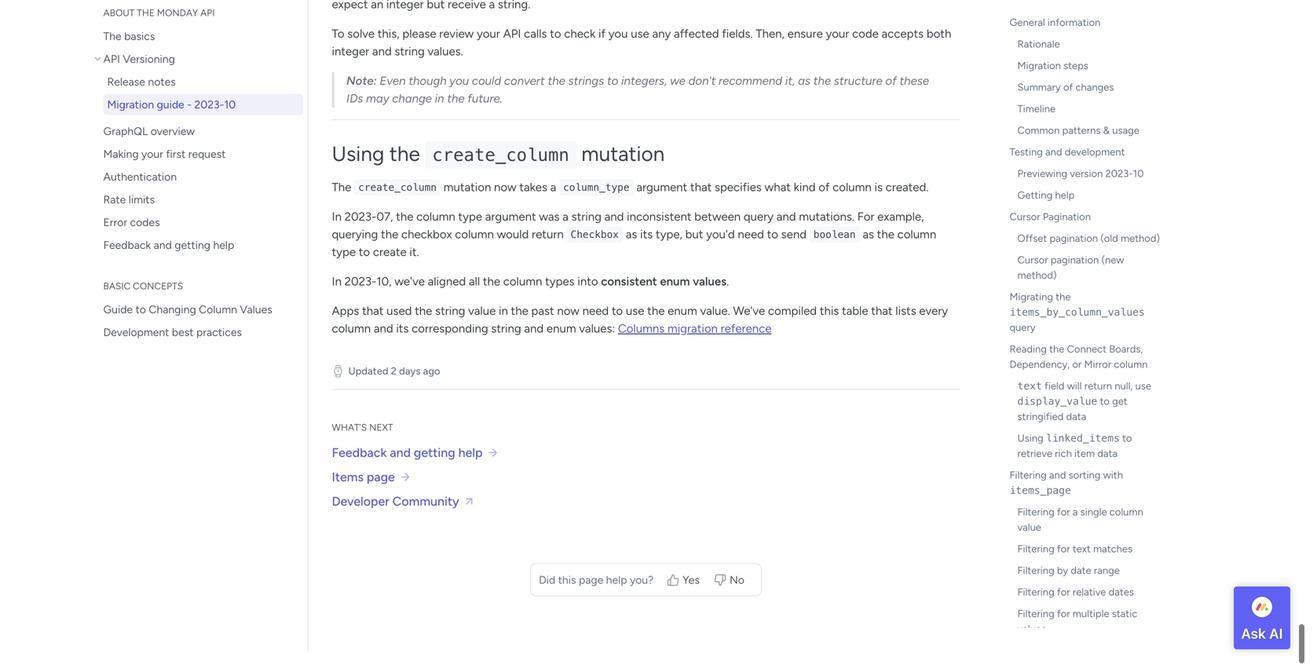 Task type: describe. For each thing, give the bounding box(es) containing it.
value for single
[[1018, 535, 1042, 547]]

and down next
[[390, 459, 411, 474]]

migration for migration steps
[[1018, 73, 1061, 85]]

error codes link
[[92, 225, 304, 247]]

we've
[[395, 288, 425, 302]]

to solve this, please review your api calls to check if you use any affected fields. then, ensure your code accepts both integer and string values.
[[332, 41, 952, 72]]

to inside the to get stringified data
[[1100, 409, 1110, 421]]

this,
[[378, 41, 400, 55]]

could
[[472, 88, 501, 102]]

development
[[103, 339, 169, 353]]

is inside if your app is strongly typed, your code may throw an error when this type changes because your application will expect an integer but receive a string.
[[392, 0, 400, 8]]

no
[[730, 587, 745, 601]]

now inside apps that used the string value in the past now need to use the enum value. we've compiled this table that lists every column and its corresponding string and enum values:
[[557, 318, 580, 332]]

cursor for cursor pagination (new method)
[[1018, 267, 1049, 280]]

solve
[[348, 41, 375, 55]]

of inside even though you could convert the strings to integers, we don't recommend it, as the structure of these ids may change in the future.
[[886, 88, 897, 102]]

your up expect
[[342, 0, 366, 8]]

the inside reading the connect boards, dependency, or mirror column
[[1050, 357, 1065, 369]]

the create_column mutation now takes a column_type argument that specifies what kind of column is created.
[[332, 194, 929, 208]]

string.
[[498, 11, 531, 25]]

changing
[[149, 316, 196, 330]]

in inside apps that used the string value in the past now need to use the enum value. we've compiled this table that lists every column and its corresponding string and enum values:
[[499, 318, 508, 332]]

0 vertical spatial feedback and getting help link
[[92, 248, 304, 269]]

0 vertical spatial need
[[738, 241, 765, 255]]

code inside to solve this, please review your api calls to check if you use any affected fields. then, ensure your code accepts both integer and string values.
[[853, 41, 879, 55]]

release notes
[[107, 89, 176, 102]]

1 horizontal spatial changes
[[1076, 94, 1115, 107]]

guide to changing column values
[[103, 316, 272, 330]]

apps that used the string value in the past now need to use the enum value. we've compiled this table that lists every column and its corresponding string and enum values:
[[332, 318, 949, 349]]

column inside filtering for a single column value
[[1110, 520, 1144, 532]]

kind
[[794, 194, 816, 208]]

yes button
[[662, 582, 709, 606]]

2 horizontal spatial that
[[872, 318, 893, 332]]

what's next
[[332, 436, 393, 447]]

making your first request link
[[92, 157, 304, 178]]

static
[[1112, 621, 1138, 634]]

0 vertical spatial mutation
[[582, 155, 665, 180]]

development
[[1065, 159, 1126, 172]]

column up checkbox
[[417, 223, 456, 238]]

values inside filtering for multiple static values
[[1018, 637, 1047, 649]]

authentication link
[[92, 180, 304, 201]]

return inside in 2023-07, the column type argument was a string and inconsistent between query and mutations. for example, querying the checkbox column would return
[[532, 241, 564, 255]]

integer for but
[[387, 11, 424, 25]]

filtering for filtering for multiple static values
[[1018, 621, 1055, 634]]

null,
[[1115, 393, 1133, 406]]

columns
[[618, 335, 665, 349]]

api versioning link
[[92, 62, 304, 83]]

of inside summary of changes link
[[1064, 94, 1074, 107]]

if
[[599, 41, 606, 55]]

filtering for relative dates link
[[1000, 595, 1165, 617]]

check
[[564, 41, 596, 55]]

0 vertical spatial feedback
[[103, 252, 151, 265]]

to inside even though you could convert the strings to integers, we don't recommend it, as the structure of these ids may change in the future.
[[607, 88, 619, 102]]

please
[[403, 41, 437, 55]]

development best practices
[[103, 339, 242, 353]]

api inside to solve this, please review your api calls to check if you use any affected fields. then, ensure your code accepts both integer and string values.
[[503, 41, 521, 55]]

help up pagination
[[1056, 203, 1075, 215]]

version
[[1070, 181, 1103, 193]]

to inside as the column type to create it.
[[359, 259, 370, 273]]

the up columns
[[648, 318, 665, 332]]

to inside to solve this, please review your api calls to check if you use any affected fields. then, ensure your code accepts both integer and string values.
[[550, 41, 561, 55]]

1 vertical spatial an
[[371, 11, 384, 25]]

did
[[539, 587, 556, 601]]

filtering by date range
[[1018, 578, 1120, 591]]

you inside to solve this, please review your api calls to check if you use any affected fields. then, ensure your code accepts both integer and string values.
[[609, 41, 628, 55]]

string inside to solve this, please review your api calls to check if you use any affected fields. then, ensure your code accepts both integer and string values.
[[395, 58, 425, 72]]

project logo image
[[1250, 595, 1275, 620]]

basic
[[103, 294, 131, 305]]

0 horizontal spatial of
[[819, 194, 830, 208]]

receive
[[448, 11, 486, 25]]

the down change
[[390, 155, 420, 180]]

the inside migrating the items_by_column_values query
[[1056, 304, 1071, 317]]

create
[[373, 259, 407, 273]]

developer community
[[332, 508, 459, 523]]

values.
[[428, 58, 463, 72]]

the up 'basics'
[[137, 21, 155, 32]]

0 horizontal spatial 10
[[224, 111, 236, 125]]

api versioning
[[103, 66, 175, 79]]

reading
[[1010, 357, 1047, 369]]

migration steps
[[1018, 73, 1089, 85]]

filtering for filtering for relative dates
[[1018, 600, 1055, 612]]

ask
[[1242, 626, 1267, 642]]

column_type
[[563, 195, 630, 207]]

for for text
[[1058, 557, 1071, 569]]

boards,
[[1110, 357, 1144, 369]]

and inside to solve this, please review your api calls to check if you use any affected fields. then, ensure your code accepts both integer and string values.
[[372, 58, 392, 72]]

items_by_column_values
[[1010, 320, 1145, 332]]

column up past
[[503, 288, 542, 302]]

help up community
[[459, 459, 483, 474]]

table
[[842, 318, 869, 332]]

single
[[1081, 520, 1108, 532]]

0 vertical spatial enum
[[660, 288, 690, 302]]

string down in 2023-10, we've aligned all the column types into consistent enum values
[[491, 335, 522, 349]]

for for a
[[1058, 520, 1071, 532]]

would
[[497, 241, 529, 255]]

or
[[1073, 372, 1082, 384]]

query inside in 2023-07, the column type argument was a string and inconsistent between query and mutations. for example, querying the checkbox column would return
[[744, 223, 774, 238]]

summary of changes
[[1018, 94, 1115, 107]]

in 2023-07, the column type argument was a string and inconsistent between query and mutations. for example, querying the checkbox column would return
[[332, 223, 924, 255]]

for for relative
[[1058, 600, 1071, 612]]

1 horizontal spatial an
[[600, 0, 613, 8]]

and down used
[[374, 335, 393, 349]]

migration guide - 2023-10
[[107, 111, 236, 125]]

if
[[332, 0, 340, 8]]

basic concepts
[[103, 294, 183, 305]]

recommend
[[719, 88, 783, 102]]

2 vertical spatial this
[[558, 587, 576, 601]]

the for the create_column mutation now takes a column_type argument that specifies what kind of column is created.
[[332, 194, 352, 208]]

common patterns & usage link
[[1000, 133, 1165, 155]]

to retrieve rich item data
[[1018, 446, 1133, 474]]

migration for migration guide - 2023-10
[[107, 111, 154, 125]]

to left send
[[767, 241, 779, 255]]

text field will return null, use display_value
[[1018, 393, 1152, 421]]

the up create
[[381, 241, 399, 255]]

0 horizontal spatial feedback and getting help
[[103, 252, 234, 265]]

concepts
[[133, 294, 183, 305]]

the left strings
[[548, 88, 566, 102]]

thumbs up 2 image
[[667, 588, 680, 600]]

0 vertical spatial api
[[200, 21, 215, 32]]

1 horizontal spatial but
[[686, 241, 704, 255]]

pagination for offset
[[1050, 246, 1099, 258]]

0 horizontal spatial values
[[693, 288, 727, 302]]

but inside if your app is strongly typed, your code may throw an error when this type changes because your application will expect an integer but receive a string.
[[427, 11, 445, 25]]

no button
[[709, 582, 753, 606]]

as inside as the column type to create it.
[[863, 241, 875, 255]]

developer
[[332, 508, 390, 523]]

this inside apps that used the string value in the past now need to use the enum value. we've compiled this table that lists every column and its corresponding string and enum values:
[[820, 318, 839, 332]]

to inside guide to changing column values link
[[136, 316, 146, 330]]

your down graphql overview
[[141, 161, 163, 174]]

method) for offset pagination (old method)
[[1121, 246, 1161, 258]]

typed,
[[449, 0, 482, 8]]

cursor pagination (new method) link
[[1000, 263, 1165, 300]]

integer for and
[[332, 58, 370, 72]]

1 vertical spatial feedback and getting help
[[332, 459, 483, 474]]

column up 'for'
[[833, 194, 872, 208]]

string up 'corresponding'
[[435, 318, 466, 332]]

the right all
[[483, 288, 501, 302]]

inconsistent
[[627, 223, 692, 238]]

even
[[380, 88, 406, 102]]

migration guide - 2023-10 link
[[103, 107, 304, 129]]

with
[[1104, 483, 1124, 495]]

using the create_column mutation
[[332, 155, 665, 180]]

expect
[[332, 11, 368, 25]]

your right because
[[819, 0, 842, 8]]

2023- down development
[[1106, 181, 1134, 193]]

rate limits
[[103, 206, 155, 220]]

you inside even though you could convert the strings to integers, we don't recommend it, as the structure of these ids may change in the future.
[[450, 88, 469, 102]]

was
[[539, 223, 560, 238]]

use for any
[[631, 41, 650, 55]]

type inside as the column type to create it.
[[332, 259, 356, 273]]

and up checkbox on the top
[[605, 223, 624, 238]]

create_column inside the create_column mutation now takes a column_type argument that specifies what kind of column is created.
[[358, 195, 437, 207]]

summary of changes link
[[1000, 90, 1165, 112]]

the left past
[[511, 318, 529, 332]]

this inside if your app is strongly typed, your code may throw an error when this type changes because your application will expect an integer but receive a string.
[[675, 0, 695, 8]]

don't
[[689, 88, 716, 102]]

1 horizontal spatial 10
[[1134, 181, 1144, 193]]

filtering for relative dates
[[1018, 600, 1135, 612]]

ask ai button
[[1234, 587, 1291, 650]]

1 horizontal spatial that
[[691, 194, 712, 208]]

2 vertical spatial enum
[[547, 335, 576, 349]]

a inside in 2023-07, the column type argument was a string and inconsistent between query and mutations. for example, querying the checkbox column would return
[[563, 223, 569, 238]]

1 horizontal spatial argument
[[637, 194, 688, 208]]

dates
[[1109, 600, 1135, 612]]

general
[[1010, 30, 1046, 42]]

to inside "to retrieve rich item data"
[[1123, 446, 1133, 458]]

these
[[900, 88, 930, 102]]

and down codes
[[154, 252, 172, 265]]

querying
[[332, 241, 378, 255]]

date
[[1071, 578, 1092, 591]]

compiled
[[768, 318, 817, 332]]

filtering for a single column value link
[[1000, 515, 1165, 552]]

throw
[[566, 0, 597, 8]]

linked_items
[[1047, 446, 1120, 458]]

every
[[920, 318, 949, 332]]

value for the
[[468, 318, 496, 332]]

general information
[[1010, 30, 1101, 42]]

1 horizontal spatial its
[[640, 241, 653, 255]]

create_column inside the using the create_column mutation
[[432, 159, 570, 179]]

your right review
[[477, 41, 500, 55]]

guide
[[103, 316, 133, 330]]

best
[[172, 339, 194, 353]]

0 horizontal spatial page
[[367, 483, 395, 498]]

may inside if your app is strongly typed, your code may throw an error when this type changes because your application will expect an integer but receive a string.
[[541, 0, 563, 8]]

the right the it,
[[814, 88, 831, 102]]



Task type: vqa. For each thing, say whether or not it's contained in the screenshot.
picture
no



Task type: locate. For each thing, give the bounding box(es) containing it.
1 vertical spatial page
[[579, 587, 604, 601]]

1 horizontal spatial using
[[1018, 446, 1044, 458]]

thumbs down1 image
[[714, 588, 727, 600]]

using for using the
[[332, 155, 385, 180]]

2 in from the top
[[332, 288, 342, 302]]

1 vertical spatial getting
[[414, 459, 456, 474]]

0 horizontal spatial query
[[744, 223, 774, 238]]

0 vertical spatial may
[[541, 0, 563, 8]]

for inside filtering for multiple static values
[[1058, 621, 1071, 634]]

4 for from the top
[[1058, 621, 1071, 634]]

1 horizontal spatial type
[[458, 223, 482, 238]]

1 horizontal spatial feedback and getting help
[[332, 459, 483, 474]]

1 vertical spatial will
[[1068, 393, 1082, 406]]

filtering for multiple static values
[[1018, 621, 1138, 649]]

0 vertical spatial now
[[494, 194, 517, 208]]

in
[[435, 105, 444, 120], [499, 318, 508, 332]]

1 vertical spatial argument
[[485, 223, 536, 238]]

values down filtering for relative dates
[[1018, 637, 1047, 649]]

1 vertical spatial method)
[[1018, 283, 1057, 295]]

review
[[439, 41, 474, 55]]

the inside as the column type to create it.
[[877, 241, 895, 255]]

filtering
[[1010, 483, 1047, 495], [1018, 520, 1055, 532], [1018, 557, 1055, 569], [1018, 578, 1055, 591], [1018, 600, 1055, 612], [1018, 621, 1055, 634]]

0 horizontal spatial method)
[[1018, 283, 1057, 295]]

0 horizontal spatial that
[[362, 318, 384, 332]]

pagination for cursor
[[1051, 267, 1100, 280]]

the for the basics
[[103, 43, 122, 56]]

testing
[[1010, 159, 1043, 172]]

enum up migration
[[668, 318, 698, 332]]

code left accepts
[[853, 41, 879, 55]]

as down inconsistent
[[626, 241, 638, 255]]

0 vertical spatial an
[[600, 0, 613, 8]]

this left table
[[820, 318, 839, 332]]

create_column up the takes
[[432, 159, 570, 179]]

structure
[[834, 88, 883, 102]]

yes
[[683, 587, 700, 601]]

0 horizontal spatial argument
[[485, 223, 536, 238]]

may inside even though you could convert the strings to integers, we don't recommend it, as the structure of these ids may change in the future.
[[366, 105, 389, 120]]

did this page help you?
[[539, 587, 654, 601]]

items_page
[[1010, 498, 1072, 510]]

use inside to solve this, please review your api calls to check if you use any affected fields. then, ensure your code accepts both integer and string values.
[[631, 41, 650, 55]]

3 for from the top
[[1058, 600, 1071, 612]]

changes up fields.
[[724, 0, 769, 8]]

ai
[[1270, 626, 1284, 642]]

0 vertical spatial changes
[[724, 0, 769, 8]]

but right the type,
[[686, 241, 704, 255]]

release
[[107, 89, 145, 102]]

for
[[858, 223, 875, 238]]

columns migration reference link
[[618, 335, 772, 349]]

1 horizontal spatial integer
[[387, 11, 424, 25]]

code inside if your app is strongly typed, your code may throw an error when this type changes because your application will expect an integer but receive a string.
[[512, 0, 538, 8]]

0 horizontal spatial type
[[332, 259, 356, 273]]

type inside if your app is strongly typed, your code may throw an error when this type changes because your application will expect an integer but receive a string.
[[697, 0, 722, 8]]

the down about
[[103, 43, 122, 56]]

use up columns
[[626, 318, 645, 332]]

1 horizontal spatial mutation
[[582, 155, 665, 180]]

query up 'reading'
[[1010, 335, 1036, 348]]

pagination inside cursor pagination (new method)
[[1051, 267, 1100, 280]]

1 horizontal spatial feedback and getting help link
[[332, 457, 483, 476]]

offset pagination (old method) link
[[1000, 241, 1165, 263]]

in inside even though you could convert the strings to integers, we don't recommend it, as the structure of these ids may change in the future.
[[435, 105, 444, 120]]

to right guide
[[136, 316, 146, 330]]

1 vertical spatial cursor
[[1018, 267, 1049, 280]]

the up dependency,
[[1050, 357, 1065, 369]]

string
[[395, 58, 425, 72], [572, 223, 602, 238], [435, 318, 466, 332], [491, 335, 522, 349]]

1 vertical spatial you
[[450, 88, 469, 102]]

practices
[[196, 339, 242, 353]]

data up linked_items
[[1067, 424, 1087, 437]]

specifies
[[715, 194, 762, 208]]

use inside apps that used the string value in the past now need to use the enum value. we've compiled this table that lists every column and its corresponding string and enum values:
[[626, 318, 645, 332]]

method) for cursor pagination (new method)
[[1018, 283, 1057, 295]]

data inside "to retrieve rich item data"
[[1098, 461, 1118, 474]]

0 horizontal spatial you
[[450, 88, 469, 102]]

column right single
[[1110, 520, 1144, 532]]

integer inside if your app is strongly typed, your code may throw an error when this type changes because your application will expect an integer but receive a string.
[[387, 11, 424, 25]]

query inside migrating the items_by_column_values query
[[1010, 335, 1036, 348]]

1 horizontal spatial data
[[1098, 461, 1118, 474]]

change
[[392, 105, 432, 120]]

the right 07,
[[396, 223, 414, 238]]

filtering for filtering and sorting with items_page
[[1010, 483, 1047, 495]]

the up 'querying'
[[332, 194, 352, 208]]

1 vertical spatial 10
[[1134, 181, 1144, 193]]

0 vertical spatial argument
[[637, 194, 688, 208]]

guide
[[157, 111, 184, 125]]

1 vertical spatial pagination
[[1051, 267, 1100, 280]]

need up values:
[[583, 318, 609, 332]]

multiple
[[1073, 621, 1110, 634]]

filtering inside filtering for multiple static values
[[1018, 621, 1055, 634]]

0 vertical spatial query
[[744, 223, 774, 238]]

string inside in 2023-07, the column type argument was a string and inconsistent between query and mutations. for example, querying the checkbox column would return
[[572, 223, 602, 238]]

type up affected
[[697, 0, 722, 8]]

enum right consistent
[[660, 288, 690, 302]]

reading the connect boards, dependency, or mirror column link
[[992, 352, 1165, 389]]

value inside filtering for a single column value
[[1018, 535, 1042, 547]]

1 vertical spatial return
[[1085, 393, 1113, 406]]

this
[[675, 0, 695, 8], [820, 318, 839, 332], [558, 587, 576, 601]]

will right field
[[1068, 393, 1082, 406]]

2023- up apps
[[345, 288, 377, 302]]

use
[[631, 41, 650, 55], [626, 318, 645, 332], [1136, 393, 1152, 406]]

integer down solve
[[332, 58, 370, 72]]

getting down the error codes link
[[175, 252, 211, 265]]

integer down strongly
[[387, 11, 424, 25]]

0 horizontal spatial as
[[626, 241, 638, 255]]

for inside filtering for a single column value
[[1058, 520, 1071, 532]]

1 horizontal spatial is
[[875, 194, 883, 208]]

1 horizontal spatial migration
[[1018, 73, 1061, 85]]

query down what
[[744, 223, 774, 238]]

2 horizontal spatial as
[[863, 241, 875, 255]]

1 horizontal spatial page
[[579, 587, 604, 601]]

cursor inside cursor pagination (new method)
[[1018, 267, 1049, 280]]

1 vertical spatial this
[[820, 318, 839, 332]]

1 vertical spatial feedback
[[332, 459, 387, 474]]

0 horizontal spatial api
[[103, 66, 120, 79]]

basics
[[124, 43, 155, 56]]

updated 2 days ago
[[348, 379, 441, 391]]

0 vertical spatial the
[[103, 43, 122, 56]]

help down the error codes link
[[213, 252, 234, 265]]

and inside "filtering and sorting with items_page"
[[1050, 483, 1067, 495]]

mutation down the using the create_column mutation
[[444, 194, 491, 208]]

you right if
[[609, 41, 628, 55]]

items page
[[332, 483, 395, 498]]

making
[[103, 161, 139, 174]]

&
[[1104, 138, 1110, 150]]

is right app
[[392, 0, 400, 8]]

enum
[[660, 288, 690, 302], [668, 318, 698, 332], [547, 335, 576, 349]]

pagination down "offset pagination (old method)" link
[[1051, 267, 1100, 280]]

as inside even though you could convert the strings to integers, we don't recommend it, as the structure of these ids may change in the future.
[[798, 88, 811, 102]]

in inside in 2023-07, the column type argument was a string and inconsistent between query and mutations. for example, querying the checkbox column would return
[[332, 223, 342, 238]]

column inside apps that used the string value in the past now need to use the enum value. we've compiled this table that lists every column and its corresponding string and enum values:
[[332, 335, 371, 349]]

1 horizontal spatial may
[[541, 0, 563, 8]]

value down the items_page
[[1018, 535, 1042, 547]]

as the column type to create it.
[[332, 241, 937, 273]]

1 vertical spatial using
[[1018, 446, 1044, 458]]

1 vertical spatial api
[[503, 41, 521, 55]]

to down the get
[[1123, 446, 1133, 458]]

range
[[1094, 578, 1120, 591]]

filtering up the items_page
[[1010, 483, 1047, 495]]

for up by
[[1058, 557, 1071, 569]]

rate limits link
[[92, 203, 304, 224]]

column left would
[[455, 241, 494, 255]]

watch image
[[332, 379, 345, 391]]

offset
[[1018, 246, 1048, 258]]

item
[[1075, 461, 1095, 474]]

this right did
[[558, 587, 576, 601]]

api up the basics link
[[200, 21, 215, 32]]

a left single
[[1073, 520, 1078, 532]]

argument up would
[[485, 223, 536, 238]]

may
[[541, 0, 563, 8], [366, 105, 389, 120]]

filtering inside filtering for a single column value
[[1018, 520, 1055, 532]]

value.
[[701, 318, 731, 332]]

and up send
[[777, 223, 796, 238]]

checkbox
[[402, 241, 452, 255]]

0 vertical spatial in
[[332, 223, 342, 238]]

may right ids
[[366, 105, 389, 120]]

the up items_by_column_values
[[1056, 304, 1071, 317]]

0 horizontal spatial integer
[[332, 58, 370, 72]]

its inside apps that used the string value in the past now need to use the enum value. we've compiled this table that lists every column and its corresponding string and enum values:
[[396, 335, 409, 349]]

a left string.
[[489, 11, 495, 25]]

previewing
[[1018, 181, 1068, 193]]

information
[[1048, 30, 1101, 42]]

feedback down error codes
[[103, 252, 151, 265]]

your up string.
[[485, 0, 509, 8]]

to right strings
[[607, 88, 619, 102]]

will inside text field will return null, use display_value
[[1068, 393, 1082, 406]]

you
[[609, 41, 628, 55], [450, 88, 469, 102]]

2 for from the top
[[1058, 557, 1071, 569]]

0 horizontal spatial in
[[435, 105, 444, 120]]

1 vertical spatial mutation
[[444, 194, 491, 208]]

what
[[765, 194, 791, 208]]

value
[[468, 318, 496, 332], [1018, 535, 1042, 547]]

filtering inside "filtering and sorting with items_page"
[[1010, 483, 1047, 495]]

versioning
[[123, 66, 175, 79]]

checkbox as its type, but you'd need to send boolean
[[571, 241, 856, 255]]

column inside as the column type to create it.
[[898, 241, 937, 255]]

that left lists
[[872, 318, 893, 332]]

type inside in 2023-07, the column type argument was a string and inconsistent between query and mutations. for example, querying the checkbox column would return
[[458, 223, 482, 238]]

0 horizontal spatial is
[[392, 0, 400, 8]]

its down used
[[396, 335, 409, 349]]

column down apps
[[332, 335, 371, 349]]

use for the
[[626, 318, 645, 332]]

by
[[1058, 578, 1069, 591]]

1 vertical spatial text
[[1073, 557, 1091, 569]]

method) inside cursor pagination (new method)
[[1018, 283, 1057, 295]]

now left the takes
[[494, 194, 517, 208]]

1 horizontal spatial need
[[738, 241, 765, 255]]

the right used
[[415, 318, 432, 332]]

feedback and getting help link
[[92, 248, 304, 269], [332, 457, 483, 476]]

in up 'querying'
[[332, 223, 342, 238]]

1 vertical spatial value
[[1018, 535, 1042, 547]]

text up date on the right
[[1073, 557, 1091, 569]]

app
[[369, 0, 389, 8]]

0 horizontal spatial mutation
[[444, 194, 491, 208]]

changes inside if your app is strongly typed, your code may throw an error when this type changes because your application will expect an integer but receive a string.
[[724, 0, 769, 8]]

rationale
[[1018, 51, 1060, 64]]

0 horizontal spatial changes
[[724, 0, 769, 8]]

2 horizontal spatial this
[[820, 318, 839, 332]]

using down ids
[[332, 155, 385, 180]]

using up retrieve
[[1018, 446, 1044, 458]]

will inside if your app is strongly typed, your code may throw an error when this type changes because your application will expect an integer but receive a string.
[[906, 0, 924, 8]]

cursor down offset
[[1018, 267, 1049, 280]]

if your app is strongly typed, your code may throw an error when this type changes because your application will expect an integer but receive a string.
[[332, 0, 924, 25]]

the basics link
[[92, 39, 304, 60]]

0 vertical spatial integer
[[387, 11, 424, 25]]

string down please
[[395, 58, 425, 72]]

ensure
[[788, 41, 823, 55]]

values
[[240, 316, 272, 330]]

10,
[[377, 288, 392, 302]]

consistent
[[601, 288, 657, 302]]

1 vertical spatial in
[[499, 318, 508, 332]]

an left error
[[600, 0, 613, 8]]

0 vertical spatial feedback and getting help
[[103, 252, 234, 265]]

1 vertical spatial integer
[[332, 58, 370, 72]]

of down 'steps'
[[1064, 94, 1074, 107]]

1 in from the top
[[332, 223, 342, 238]]

1 vertical spatial values
[[1018, 637, 1047, 649]]

0 vertical spatial getting
[[175, 252, 211, 265]]

filtering for filtering for a single column value
[[1018, 520, 1055, 532]]

type up all
[[458, 223, 482, 238]]

1 vertical spatial feedback and getting help link
[[332, 457, 483, 476]]

help left "you?"
[[606, 587, 627, 601]]

1 vertical spatial enum
[[668, 318, 698, 332]]

about the monday api
[[103, 21, 215, 32]]

api up release
[[103, 66, 120, 79]]

1 horizontal spatial return
[[1085, 393, 1113, 406]]

and down past
[[524, 335, 544, 349]]

but
[[427, 11, 445, 25], [686, 241, 704, 255]]

feedback and getting help down codes
[[103, 252, 234, 265]]

to inside apps that used the string value in the past now need to use the enum value. we've compiled this table that lists every column and its corresponding string and enum values:
[[612, 318, 623, 332]]

as
[[798, 88, 811, 102], [626, 241, 638, 255], [863, 241, 875, 255]]

previewing version 2023-10
[[1018, 181, 1144, 193]]

0 vertical spatial create_column
[[432, 159, 570, 179]]

value inside apps that used the string value in the past now need to use the enum value. we've compiled this table that lists every column and its corresponding string and enum values:
[[468, 318, 496, 332]]

ids
[[347, 105, 363, 120]]

a inside if your app is strongly typed, your code may throw an error when this type changes because your application will expect an integer but receive a string.
[[489, 11, 495, 25]]

page
[[367, 483, 395, 498], [579, 587, 604, 601]]

1 horizontal spatial query
[[1010, 335, 1036, 348]]

cursor for cursor pagination
[[1010, 224, 1041, 237]]

in for in 2023-10, we've aligned all the column types into consistent enum values
[[332, 288, 342, 302]]

for for multiple
[[1058, 621, 1071, 634]]

in up apps
[[332, 288, 342, 302]]

that left used
[[362, 318, 384, 332]]

0 vertical spatial its
[[640, 241, 653, 255]]

0 vertical spatial using
[[332, 155, 385, 180]]

07,
[[377, 223, 393, 238]]

for down "filtering and sorting with items_page"
[[1058, 520, 1071, 532]]

feedback and getting help link down the error codes link
[[92, 248, 304, 269]]

api left calls
[[503, 41, 521, 55]]

need inside apps that used the string value in the past now need to use the enum value. we've compiled this table that lists every column and its corresponding string and enum values:
[[583, 318, 609, 332]]

use inside text field will return null, use display_value
[[1136, 393, 1152, 406]]

filtering for filtering by date range
[[1018, 578, 1055, 591]]

to up values:
[[612, 318, 623, 332]]

value down all
[[468, 318, 496, 332]]

0 vertical spatial in
[[435, 105, 444, 120]]

filtering for filtering for text matches
[[1018, 557, 1055, 569]]

return inside text field will return null, use display_value
[[1085, 393, 1113, 406]]

1 horizontal spatial of
[[886, 88, 897, 102]]

type,
[[656, 241, 683, 255]]

to down 'querying'
[[359, 259, 370, 273]]

getting
[[1018, 203, 1053, 215]]

1 vertical spatial in
[[332, 288, 342, 302]]

future.
[[468, 105, 503, 120]]

use left any
[[631, 41, 650, 55]]

-
[[187, 111, 192, 125]]

items page link
[[332, 481, 395, 500]]

2 vertical spatial use
[[1136, 393, 1152, 406]]

and down 'this,' at the top left of the page
[[372, 58, 392, 72]]

0 vertical spatial 10
[[224, 111, 236, 125]]

the left future.
[[447, 105, 465, 120]]

is left the created.
[[875, 194, 883, 208]]

column
[[833, 194, 872, 208], [417, 223, 456, 238], [455, 241, 494, 255], [898, 241, 937, 255], [503, 288, 542, 302], [332, 335, 371, 349], [1115, 372, 1148, 384], [1110, 520, 1144, 532]]

text inside text field will return null, use display_value
[[1018, 394, 1043, 406]]

0 vertical spatial cursor
[[1010, 224, 1041, 237]]

1 vertical spatial create_column
[[358, 195, 437, 207]]

0 vertical spatial data
[[1067, 424, 1087, 437]]

1 vertical spatial use
[[626, 318, 645, 332]]

0 horizontal spatial feedback and getting help link
[[92, 248, 304, 269]]

using for using
[[1018, 446, 1044, 458]]

a right the takes
[[551, 194, 557, 208]]

feedback and getting help down next
[[332, 459, 483, 474]]

boolean
[[814, 243, 856, 254]]

is
[[392, 0, 400, 8], [875, 194, 883, 208]]

1 vertical spatial code
[[853, 41, 879, 55]]

rationale link
[[1000, 47, 1165, 69]]

column inside reading the connect boards, dependency, or mirror column
[[1115, 372, 1148, 384]]

to left the get
[[1100, 409, 1110, 421]]

data inside the to get stringified data
[[1067, 424, 1087, 437]]

to
[[332, 41, 345, 55]]

0 vertical spatial text
[[1018, 394, 1043, 406]]

and up previewing
[[1046, 159, 1063, 172]]

your right ensure
[[826, 41, 850, 55]]

2023- inside in 2023-07, the column type argument was a string and inconsistent between query and mutations. for example, querying the checkbox column would return
[[345, 223, 377, 238]]

an
[[600, 0, 613, 8], [371, 11, 384, 25]]

2023- right -
[[194, 111, 224, 125]]

to
[[550, 41, 561, 55], [607, 88, 619, 102], [767, 241, 779, 255], [359, 259, 370, 273], [136, 316, 146, 330], [612, 318, 623, 332], [1100, 409, 1110, 421], [1123, 446, 1133, 458]]

return down was
[[532, 241, 564, 255]]

1 horizontal spatial feedback
[[332, 459, 387, 474]]

overview
[[151, 138, 195, 151]]

a inside filtering for a single column value
[[1073, 520, 1078, 532]]

1 horizontal spatial api
[[200, 21, 215, 32]]

1 vertical spatial data
[[1098, 461, 1118, 474]]

relative
[[1073, 600, 1107, 612]]

1 horizontal spatial the
[[332, 194, 352, 208]]

any
[[653, 41, 671, 55]]

1 for from the top
[[1058, 520, 1071, 532]]

1 horizontal spatial you
[[609, 41, 628, 55]]

get
[[1113, 409, 1128, 421]]

you left 'could'
[[450, 88, 469, 102]]

in for in 2023-07, the column type argument was a string and inconsistent between query and mutations. for example, querying the checkbox column would return
[[332, 223, 342, 238]]

integer inside to solve this, please review your api calls to check if you use any affected fields. then, ensure your code accepts both integer and string values.
[[332, 58, 370, 72]]

1 horizontal spatial values
[[1018, 637, 1047, 649]]

1 horizontal spatial this
[[675, 0, 695, 8]]

1 horizontal spatial text
[[1073, 557, 1091, 569]]

argument inside in 2023-07, the column type argument was a string and inconsistent between query and mutations. for example, querying the checkbox column would return
[[485, 223, 536, 238]]

query
[[744, 223, 774, 238], [1010, 335, 1036, 348]]

0 horizontal spatial getting
[[175, 252, 211, 265]]

timeline link
[[1000, 112, 1165, 133]]

type down 'querying'
[[332, 259, 356, 273]]

lists
[[896, 318, 917, 332]]

code up string.
[[512, 0, 538, 8]]

1 vertical spatial type
[[458, 223, 482, 238]]

using
[[332, 155, 385, 180], [1018, 446, 1044, 458]]

connect
[[1068, 357, 1107, 369]]

0 horizontal spatial now
[[494, 194, 517, 208]]

2 horizontal spatial api
[[503, 41, 521, 55]]

0 vertical spatial but
[[427, 11, 445, 25]]

2
[[391, 379, 397, 391]]

0 vertical spatial migration
[[1018, 73, 1061, 85]]

1 horizontal spatial in
[[499, 318, 508, 332]]

return down mirror
[[1085, 393, 1113, 406]]

cursor
[[1010, 224, 1041, 237], [1018, 267, 1049, 280]]

feedback and getting help link down next
[[332, 457, 483, 476]]

affected
[[674, 41, 719, 55]]

0 horizontal spatial an
[[371, 11, 384, 25]]

that up between at the right of page
[[691, 194, 712, 208]]



